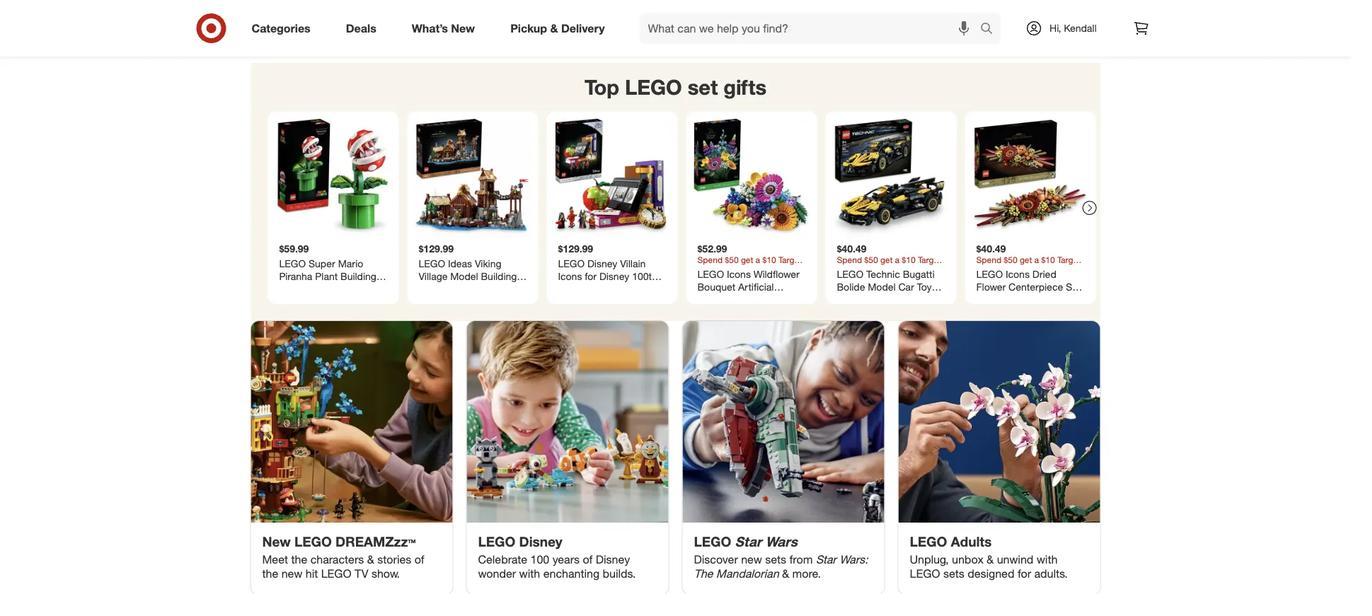 Task type: vqa. For each thing, say whether or not it's contained in the screenshot.
for inside LEGO Adults Unplug, unbox & unwind with LEGO sets designed for adults.
yes



Task type: describe. For each thing, give the bounding box(es) containing it.
years
[[553, 553, 580, 567]]

lego up characters
[[294, 534, 332, 550]]

flower
[[976, 281, 1006, 293]]

lego disney celebrate 100 years of disney wonder with enchanting builds.
[[478, 534, 636, 581]]

set inside lego technic bugatti bolide model car toy building set 42151
[[876, 293, 891, 305]]

anniversary
[[558, 282, 610, 295]]

bolide
[[837, 281, 865, 293]]

carousel region
[[251, 63, 1100, 321]]

lego inside lego icons wildflower bouquet artificial flowers 10313
[[698, 268, 724, 281]]

technic
[[866, 268, 900, 281]]

gifts
[[723, 74, 767, 100]]

discover
[[694, 553, 738, 567]]

icons inside $129.99 lego disney villain icons for disney 100th anniversary 43227
[[558, 270, 582, 282]]

star inside star wars: the mandalorian
[[816, 553, 836, 567]]

set inside $129.99 lego ideas viking village model building set 21343
[[419, 282, 434, 295]]

lego icons dried flower centerpiece set 10314
[[976, 268, 1081, 305]]

10313
[[735, 293, 762, 305]]

lego up discover
[[694, 534, 731, 550]]

toy
[[917, 281, 932, 293]]

new inside new lego dreamzzz ™ meet the characters & stories of the new hit lego tv show.
[[262, 534, 291, 550]]

lego star wars
[[694, 534, 797, 550]]

disney left 100th
[[599, 270, 629, 282]]

deals link
[[334, 13, 394, 44]]

100
[[530, 553, 549, 567]]

hi,
[[1050, 22, 1061, 34]]

lego super mario piranha plant building set 71426 image
[[274, 117, 393, 237]]

delivery
[[561, 21, 605, 35]]

set
[[688, 74, 718, 100]]

artificial
[[738, 281, 774, 293]]

mario
[[338, 258, 363, 270]]

lego disney villain icons for disney 100th anniversary 43227 image
[[552, 117, 672, 237]]

0 horizontal spatial sets
[[765, 553, 786, 567]]

$59.99
[[279, 242, 309, 255]]

™
[[408, 534, 416, 550]]

with inside lego adults unplug, unbox & unwind with lego sets designed for adults.
[[1037, 553, 1058, 567]]

from
[[790, 553, 813, 567]]

lego technic bugatti bolide model car toy building set 42151
[[837, 268, 935, 305]]

building for mario
[[340, 270, 376, 282]]

adults
[[951, 534, 992, 550]]

wars:
[[840, 553, 868, 567]]

designed
[[968, 567, 1015, 581]]

$129.99 for disney
[[558, 242, 593, 255]]

lego inside $129.99 lego disney villain icons for disney 100th anniversary 43227
[[558, 258, 585, 270]]

$59.99 lego super mario piranha plant building set 71426
[[279, 242, 376, 295]]

disney up builds.
[[596, 553, 630, 567]]

building for viking
[[481, 270, 517, 282]]

of inside lego disney celebrate 100 years of disney wonder with enchanting builds.
[[583, 553, 593, 567]]

meet
[[262, 553, 288, 567]]

unplug,
[[910, 553, 949, 567]]

enchanting
[[543, 567, 600, 581]]

car
[[898, 281, 914, 293]]

hi, kendall
[[1050, 22, 1097, 34]]

pickup
[[510, 21, 547, 35]]

lego down characters
[[321, 567, 352, 581]]

lego down unplug,
[[910, 567, 940, 581]]

for inside lego adults unplug, unbox & unwind with lego sets designed for adults.
[[1018, 567, 1031, 581]]

bouquet
[[698, 281, 735, 293]]

what's
[[412, 21, 448, 35]]

unbox
[[952, 553, 984, 567]]

deals
[[346, 21, 376, 35]]

71426
[[297, 282, 325, 295]]

ideas
[[448, 258, 472, 270]]

0 horizontal spatial the
[[262, 567, 278, 581]]

icons for centerpiece
[[1006, 268, 1030, 281]]

kendall
[[1064, 22, 1097, 34]]

of inside new lego dreamzzz ™ meet the characters & stories of the new hit lego tv show.
[[415, 553, 424, 567]]

set inside $59.99 lego super mario piranha plant building set 71426
[[279, 282, 294, 295]]

celebrate
[[478, 553, 527, 567]]

search
[[974, 23, 1008, 37]]

what's new
[[412, 21, 475, 35]]

& inside lego adults unplug, unbox & unwind with lego sets designed for adults.
[[987, 553, 994, 567]]

dreamzzz
[[335, 534, 408, 550]]

lego inside lego technic bugatti bolide model car toy building set 42151
[[837, 268, 864, 281]]

what's new link
[[400, 13, 493, 44]]

lego adults unplug, unbox & unwind with lego sets designed for adults.
[[910, 534, 1068, 581]]

centerpiece
[[1009, 281, 1063, 293]]

& more.
[[782, 567, 821, 581]]

discover new sets from
[[694, 553, 816, 567]]

$52.99
[[698, 242, 727, 255]]



Task type: locate. For each thing, give the bounding box(es) containing it.
top lego set gifts
[[585, 74, 767, 100]]

model left car
[[868, 281, 896, 293]]

pickup & delivery
[[510, 21, 605, 35]]

for
[[585, 270, 597, 282], [1018, 567, 1031, 581]]

100th
[[632, 270, 657, 282]]

21343
[[436, 282, 464, 295]]

& up tv
[[367, 553, 374, 567]]

1 $40.49 from the left
[[837, 242, 867, 255]]

$129.99 up anniversary
[[558, 242, 593, 255]]

0 horizontal spatial $40.49
[[837, 242, 867, 255]]

42151
[[893, 293, 921, 305]]

categories link
[[240, 13, 328, 44]]

new
[[451, 21, 475, 35], [262, 534, 291, 550]]

1 $129.99 from the left
[[419, 242, 454, 255]]

dried
[[1033, 268, 1057, 281]]

lego inside lego disney celebrate 100 years of disney wonder with enchanting builds.
[[478, 534, 515, 550]]

hit
[[306, 567, 318, 581]]

set
[[1066, 281, 1081, 293], [279, 282, 294, 295], [419, 282, 434, 295], [876, 293, 891, 305]]

for inside $129.99 lego disney villain icons for disney 100th anniversary 43227
[[585, 270, 597, 282]]

1 horizontal spatial sets
[[943, 567, 965, 581]]

disney up 100
[[519, 534, 562, 550]]

lego left set
[[625, 74, 682, 100]]

1 horizontal spatial the
[[291, 553, 307, 567]]

$40.49 for icons
[[976, 242, 1006, 255]]

of
[[415, 553, 424, 567], [583, 553, 593, 567]]

categories
[[252, 21, 311, 35]]

lego up unplug,
[[910, 534, 947, 550]]

the down meet
[[262, 567, 278, 581]]

10314
[[976, 293, 1004, 305]]

lego left ideas
[[419, 258, 445, 270]]

sets inside lego adults unplug, unbox & unwind with lego sets designed for adults.
[[943, 567, 965, 581]]

0 horizontal spatial $129.99
[[419, 242, 454, 255]]

2 horizontal spatial icons
[[1006, 268, 1030, 281]]

of down ™
[[415, 553, 424, 567]]

$129.99 lego disney villain icons for disney 100th anniversary 43227
[[558, 242, 657, 295]]

1 horizontal spatial with
[[1037, 553, 1058, 567]]

with down 100
[[519, 567, 540, 581]]

&
[[550, 21, 558, 35], [367, 553, 374, 567], [987, 553, 994, 567], [782, 567, 789, 581]]

1 horizontal spatial $40.49
[[976, 242, 1006, 255]]

building
[[340, 270, 376, 282], [481, 270, 517, 282], [837, 293, 873, 305]]

with inside lego disney celebrate 100 years of disney wonder with enchanting builds.
[[519, 567, 540, 581]]

0 horizontal spatial star
[[735, 534, 762, 550]]

top
[[585, 74, 619, 100]]

& right pickup
[[550, 21, 558, 35]]

adults.
[[1034, 567, 1068, 581]]

1 horizontal spatial new
[[451, 21, 475, 35]]

tv
[[355, 567, 368, 581]]

characters
[[310, 553, 364, 567]]

$129.99 for ideas
[[419, 242, 454, 255]]

villain
[[620, 258, 646, 270]]

$129.99 inside $129.99 lego disney villain icons for disney 100th anniversary 43227
[[558, 242, 593, 255]]

unwind
[[997, 553, 1034, 567]]

new inside new lego dreamzzz ™ meet the characters & stories of the new hit lego tv show.
[[281, 567, 302, 581]]

lego inside $129.99 lego ideas viking village model building set 21343
[[419, 258, 445, 270]]

more.
[[792, 567, 821, 581]]

star wars: the mandalorian
[[694, 553, 868, 581]]

$129.99 up village
[[419, 242, 454, 255]]

piranha
[[279, 270, 312, 282]]

1 horizontal spatial star
[[816, 553, 836, 567]]

lego ideas viking village model building set 21343 image
[[413, 117, 533, 237]]

2 horizontal spatial building
[[837, 293, 873, 305]]

with
[[1037, 553, 1058, 567], [519, 567, 540, 581]]

icons up '10313'
[[727, 268, 751, 281]]

1 horizontal spatial model
[[868, 281, 896, 293]]

1 horizontal spatial $129.99
[[558, 242, 593, 255]]

sets
[[765, 553, 786, 567], [943, 567, 965, 581]]

the up hit
[[291, 553, 307, 567]]

set left 21343 at the top
[[419, 282, 434, 295]]

1 horizontal spatial of
[[583, 553, 593, 567]]

$40.49 up flower
[[976, 242, 1006, 255]]

lego inside 'lego icons dried flower centerpiece set 10314'
[[976, 268, 1003, 281]]

2 of from the left
[[583, 553, 593, 567]]

plant
[[315, 270, 338, 282]]

1 horizontal spatial for
[[1018, 567, 1031, 581]]

set inside 'lego icons dried flower centerpiece set 10314'
[[1066, 281, 1081, 293]]

lego icons wildflower bouquet artificial flowers 10313 image
[[692, 117, 811, 237]]

lego up anniversary
[[558, 258, 585, 270]]

bugatti
[[903, 268, 935, 281]]

1 vertical spatial star
[[816, 553, 836, 567]]

icons left 43227
[[558, 270, 582, 282]]

$40.49
[[837, 242, 867, 255], [976, 242, 1006, 255]]

1 vertical spatial new
[[262, 534, 291, 550]]

1 vertical spatial for
[[1018, 567, 1031, 581]]

model inside $129.99 lego ideas viking village model building set 21343
[[450, 270, 478, 282]]

lego down $59.99
[[279, 258, 306, 270]]

super
[[309, 258, 335, 270]]

set right dried
[[1066, 281, 1081, 293]]

0 vertical spatial for
[[585, 270, 597, 282]]

mandalorian
[[716, 567, 779, 581]]

new lego dreamzzz ™ meet the characters & stories of the new hit lego tv show.
[[262, 534, 424, 581]]

building right ideas
[[481, 270, 517, 282]]

icons
[[727, 268, 751, 281], [1006, 268, 1030, 281], [558, 270, 582, 282]]

lego
[[625, 74, 682, 100], [279, 258, 306, 270], [419, 258, 445, 270], [558, 258, 585, 270], [698, 268, 724, 281], [837, 268, 864, 281], [976, 268, 1003, 281], [294, 534, 332, 550], [478, 534, 515, 550], [694, 534, 731, 550], [910, 534, 947, 550], [321, 567, 352, 581], [910, 567, 940, 581]]

building inside $59.99 lego super mario piranha plant building set 71426
[[340, 270, 376, 282]]

for down unwind
[[1018, 567, 1031, 581]]

model
[[450, 270, 478, 282], [868, 281, 896, 293]]

1 of from the left
[[415, 553, 424, 567]]

2 $129.99 from the left
[[558, 242, 593, 255]]

& left more.
[[782, 567, 789, 581]]

for left 43227
[[585, 270, 597, 282]]

1 horizontal spatial new
[[741, 553, 762, 567]]

1 horizontal spatial building
[[481, 270, 517, 282]]

$40.49 up bolide
[[837, 242, 867, 255]]

stories
[[377, 553, 411, 567]]

set left 71426
[[279, 282, 294, 295]]

What can we help you find? suggestions appear below search field
[[640, 13, 984, 44]]

$129.99 inside $129.99 lego ideas viking village model building set 21343
[[419, 242, 454, 255]]

building inside $129.99 lego ideas viking village model building set 21343
[[481, 270, 517, 282]]

model inside lego technic bugatti bolide model car toy building set 42151
[[868, 281, 896, 293]]

0 horizontal spatial model
[[450, 270, 478, 282]]

new up mandalorian
[[741, 553, 762, 567]]

star up more.
[[816, 553, 836, 567]]

the
[[694, 567, 713, 581]]

lego icons wildflower bouquet artificial flowers 10313
[[698, 268, 800, 305]]

lego up 10314
[[976, 268, 1003, 281]]

0 horizontal spatial for
[[585, 270, 597, 282]]

& up designed
[[987, 553, 994, 567]]

0 horizontal spatial icons
[[558, 270, 582, 282]]

icons inside 'lego icons dried flower centerpiece set 10314'
[[1006, 268, 1030, 281]]

0 horizontal spatial with
[[519, 567, 540, 581]]

flowers
[[698, 293, 732, 305]]

icons for artificial
[[727, 268, 751, 281]]

new
[[741, 553, 762, 567], [281, 567, 302, 581]]

$129.99 lego ideas viking village model building set 21343
[[419, 242, 517, 295]]

lego inside $59.99 lego super mario piranha plant building set 71426
[[279, 258, 306, 270]]

show.
[[372, 567, 400, 581]]

of up 'enchanting'
[[583, 553, 593, 567]]

sets down wars on the right
[[765, 553, 786, 567]]

0 horizontal spatial new
[[281, 567, 302, 581]]

pickup & delivery link
[[498, 13, 623, 44]]

new right what's
[[451, 21, 475, 35]]

building right "plant"
[[340, 270, 376, 282]]

wonder
[[478, 567, 516, 581]]

icons left dried
[[1006, 268, 1030, 281]]

wars
[[765, 534, 797, 550]]

model right village
[[450, 270, 478, 282]]

set left 42151
[[876, 293, 891, 305]]

$40.49 for technic
[[837, 242, 867, 255]]

0 horizontal spatial of
[[415, 553, 424, 567]]

with up adults.
[[1037, 553, 1058, 567]]

0 vertical spatial star
[[735, 534, 762, 550]]

building down 'technic'
[[837, 293, 873, 305]]

the
[[291, 553, 307, 567], [262, 567, 278, 581]]

sets down the unbox
[[943, 567, 965, 581]]

$129.99
[[419, 242, 454, 255], [558, 242, 593, 255]]

wildflower
[[754, 268, 800, 281]]

2 $40.49 from the left
[[976, 242, 1006, 255]]

lego icons dried flower centerpiece set 10314 image
[[971, 117, 1090, 237]]

star
[[735, 534, 762, 550], [816, 553, 836, 567]]

building inside lego technic bugatti bolide model car toy building set 42151
[[837, 293, 873, 305]]

& inside new lego dreamzzz ™ meet the characters & stories of the new hit lego tv show.
[[367, 553, 374, 567]]

new up meet
[[262, 534, 291, 550]]

disney left villain
[[587, 258, 617, 270]]

new left hit
[[281, 567, 302, 581]]

village
[[419, 270, 448, 282]]

43227
[[613, 282, 640, 295]]

0 horizontal spatial building
[[340, 270, 376, 282]]

star up discover new sets from
[[735, 534, 762, 550]]

lego up celebrate at the bottom left
[[478, 534, 515, 550]]

search button
[[974, 13, 1008, 47]]

1 horizontal spatial icons
[[727, 268, 751, 281]]

0 vertical spatial new
[[451, 21, 475, 35]]

0 horizontal spatial new
[[262, 534, 291, 550]]

lego left 'technic'
[[837, 268, 864, 281]]

builds.
[[603, 567, 636, 581]]

icons inside lego icons wildflower bouquet artificial flowers 10313
[[727, 268, 751, 281]]

lego up flowers
[[698, 268, 724, 281]]

lego technic bugatti bolide model car toy building set 42151 image
[[831, 117, 951, 237]]

viking
[[475, 258, 501, 270]]



